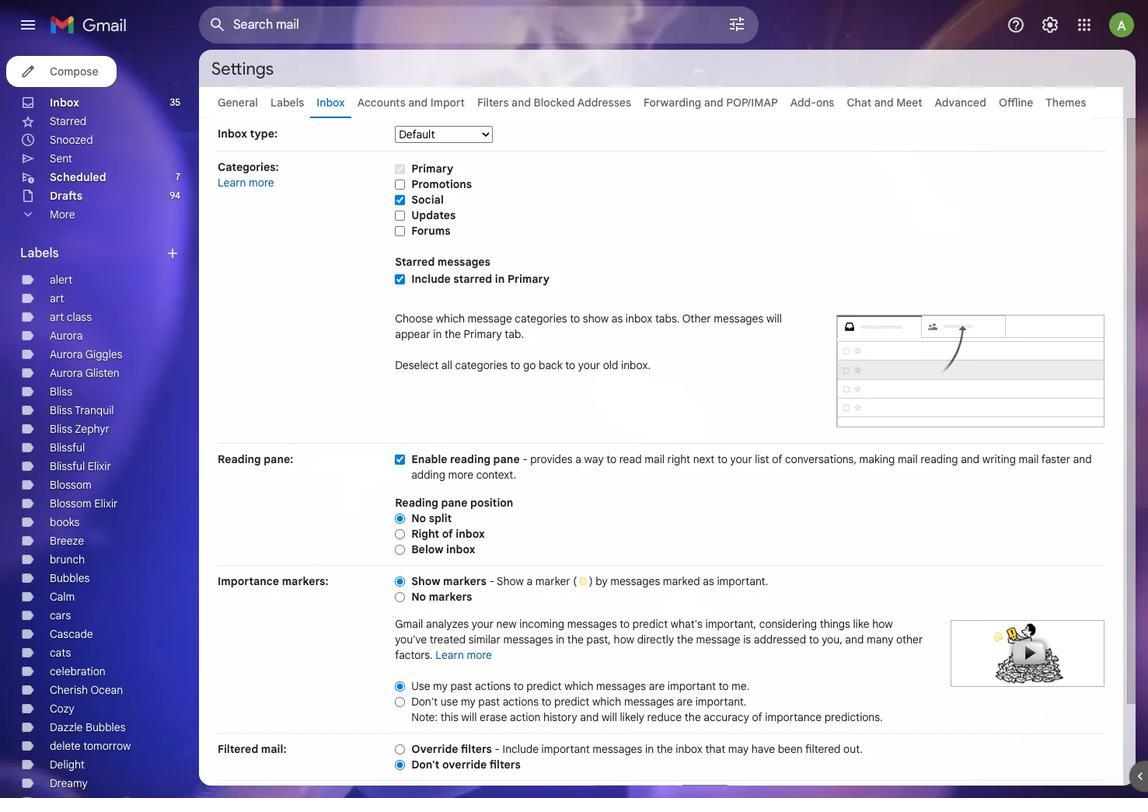 Task type: describe. For each thing, give the bounding box(es) containing it.
Right of inbox radio
[[395, 529, 405, 540]]

markers for show
[[443, 575, 487, 589]]

faster
[[1042, 452, 1071, 466]]

show
[[583, 312, 609, 326]]

incoming
[[519, 617, 564, 631]]

context.
[[476, 468, 516, 482]]

addressed
[[754, 633, 806, 647]]

right
[[411, 527, 439, 541]]

all
[[441, 358, 452, 372]]

messages up starred
[[438, 255, 490, 269]]

starred for starred messages
[[395, 255, 435, 269]]

0 vertical spatial how
[[872, 617, 893, 631]]

cascade
[[50, 627, 93, 641]]

2 vertical spatial more
[[467, 648, 492, 662]]

deselect all categories to go back to your old inbox.
[[395, 358, 651, 372]]

no for no markers
[[411, 590, 426, 604]]

past,
[[587, 633, 611, 647]]

ocean
[[90, 683, 123, 697]]

alert link
[[50, 273, 72, 287]]

filtered
[[805, 742, 841, 756]]

tomorrow
[[83, 739, 131, 753]]

override
[[442, 758, 487, 772]]

directly
[[637, 633, 674, 647]]

1 vertical spatial as
[[703, 575, 714, 589]]

messages inside choose which message categories to show as inbox tabs. other messages will appear in the primary tab.
[[714, 312, 764, 326]]

meet
[[897, 96, 922, 110]]

inbox down 'right of inbox'
[[446, 543, 475, 557]]

inbox inside labels 'navigation'
[[50, 96, 79, 110]]

mail:
[[261, 742, 286, 756]]

filters
[[477, 96, 509, 110]]

bliss for bliss 'link'
[[50, 385, 72, 399]]

deselect
[[395, 358, 439, 372]]

considering
[[759, 617, 817, 631]]

use
[[411, 679, 430, 693]]

brunch link
[[50, 553, 85, 567]]

pane:
[[264, 452, 293, 466]]

starred link
[[50, 114, 86, 128]]

in down reduce
[[645, 742, 654, 756]]

reading inside - provides a way to read mail right next to your list of conversations, making mail reading and writing mail faster and adding more context.
[[921, 452, 958, 466]]

that
[[705, 742, 725, 756]]

to inside 'don't use my past actions to predict which messages are important. note: this will erase action history and will likely reduce the accuracy of importance predictions.'
[[542, 695, 552, 709]]

which inside 'don't use my past actions to predict which messages are important. note: this will erase action history and will likely reduce the accuracy of importance predictions.'
[[592, 695, 621, 709]]

Primary checkbox
[[395, 163, 405, 175]]

starred
[[453, 272, 492, 286]]

giggles
[[85, 348, 122, 362]]

old
[[603, 358, 618, 372]]

import
[[431, 96, 465, 110]]

don't use my past actions to predict which messages are important. note: this will erase action history and will likely reduce the accuracy of importance predictions.
[[411, 695, 883, 725]]

0 vertical spatial past
[[450, 679, 472, 693]]

1 horizontal spatial pane
[[493, 452, 520, 466]]

- provides a way to read mail right next to your list of conversations, making mail reading and writing mail faster and adding more context.
[[411, 452, 1092, 482]]

starred for starred "link" on the left of the page
[[50, 114, 86, 128]]

1 horizontal spatial learn more link
[[436, 648, 492, 662]]

0 vertical spatial actions
[[475, 679, 511, 693]]

1 vertical spatial which
[[565, 679, 594, 693]]

0 horizontal spatial my
[[433, 679, 448, 693]]

calm
[[50, 590, 75, 604]]

themes
[[1046, 96, 1087, 110]]

adding
[[411, 468, 445, 482]]

bliss tranquil link
[[50, 403, 114, 417]]

inbox inside choose which message categories to show as inbox tabs. other messages will appear in the primary tab.
[[626, 312, 653, 326]]

messages up past,
[[567, 617, 617, 631]]

support image
[[1007, 16, 1025, 34]]

reading pane position
[[395, 496, 513, 510]]

and inside gmail analyzes your new incoming messages to predict what's important, considering things like how you've treated similar messages in the past, how directly the message is addressed to you, and many other factors.
[[845, 633, 864, 647]]

delight
[[50, 758, 85, 772]]

1 vertical spatial primary
[[508, 272, 550, 286]]

predictions.
[[825, 711, 883, 725]]

filtered
[[218, 742, 258, 756]]

below inbox
[[411, 543, 475, 557]]

drafts link
[[50, 189, 83, 203]]

Forums checkbox
[[395, 225, 405, 237]]

- inside - provides a way to read mail right next to your list of conversations, making mail reading and writing mail faster and adding more context.
[[523, 452, 528, 466]]

are inside 'don't use my past actions to predict which messages are important. note: this will erase action history and will likely reduce the accuracy of importance predictions.'
[[677, 695, 693, 709]]

inbox.
[[621, 358, 651, 372]]

gmail image
[[50, 9, 134, 40]]

erase
[[480, 711, 507, 725]]

1 horizontal spatial your
[[578, 358, 600, 372]]

show markers - show a marker (
[[411, 575, 580, 589]]

messages right by
[[610, 575, 660, 589]]

messages down the incoming
[[503, 633, 553, 647]]

to inside choose which message categories to show as inbox tabs. other messages will appear in the primary tab.
[[570, 312, 580, 326]]

advanced search options image
[[721, 9, 753, 40]]

read
[[619, 452, 642, 466]]

and inside 'don't use my past actions to predict which messages are important. note: this will erase action history and will likely reduce the accuracy of importance predictions.'
[[580, 711, 599, 725]]

bliss zephyr link
[[50, 422, 110, 436]]

1 horizontal spatial inbox
[[218, 127, 247, 141]]

2 inbox link from the left
[[317, 96, 345, 110]]

markers for no
[[429, 590, 472, 604]]

in inside choose which message categories to show as inbox tabs. other messages will appear in the primary tab.
[[433, 327, 442, 341]]

)
[[589, 575, 593, 589]]

- for include
[[495, 742, 500, 756]]

reading for reading pane:
[[218, 452, 261, 466]]

note:
[[411, 711, 438, 725]]

your inside - provides a way to read mail right next to your list of conversations, making mail reading and writing mail faster and adding more context.
[[730, 452, 752, 466]]

aurora link
[[50, 329, 83, 343]]

reduce
[[647, 711, 682, 725]]

compose
[[50, 65, 98, 79]]

bliss for bliss zephyr
[[50, 422, 72, 436]]

(
[[573, 575, 577, 589]]

history
[[543, 711, 577, 725]]

0 vertical spatial filters
[[461, 742, 492, 756]]

forwarding
[[644, 96, 701, 110]]

add-ons
[[790, 96, 835, 110]]

main menu image
[[19, 16, 37, 34]]

making
[[860, 452, 895, 466]]

the inside choose which message categories to show as inbox tabs. other messages will appear in the primary tab.
[[445, 327, 461, 341]]

1 vertical spatial learn
[[436, 648, 464, 662]]

delete tomorrow link
[[50, 739, 131, 753]]

books
[[50, 515, 80, 529]]

filters and blocked addresses link
[[477, 96, 631, 110]]

learn inside categories: learn more
[[218, 176, 246, 190]]

blissful elixir
[[50, 459, 111, 473]]

message inside gmail analyzes your new incoming messages to predict what's important, considering things like how you've treated similar messages in the past, how directly the message is addressed to you, and many other factors.
[[696, 633, 741, 647]]

1 horizontal spatial will
[[602, 711, 617, 725]]

more inside categories: learn more
[[249, 176, 274, 190]]

blossom for blossom elixir
[[50, 497, 92, 511]]

1 horizontal spatial important
[[668, 679, 716, 693]]

2 horizontal spatial inbox
[[317, 96, 345, 110]]

labels for labels link
[[270, 96, 304, 110]]

pop/imap
[[726, 96, 778, 110]]

cats link
[[50, 646, 71, 660]]

search mail image
[[204, 11, 232, 39]]

- for show
[[489, 575, 494, 589]]

starred messages
[[395, 255, 490, 269]]

cascade link
[[50, 627, 93, 641]]

celebration
[[50, 665, 105, 679]]

appear
[[395, 327, 430, 341]]

snoozed
[[50, 133, 93, 147]]

elixir for blissful elixir
[[88, 459, 111, 473]]

compose button
[[6, 56, 117, 87]]

0 horizontal spatial of
[[442, 527, 453, 541]]

7
[[176, 171, 180, 183]]

updates
[[411, 208, 456, 222]]

type:
[[250, 127, 278, 141]]

link to an instructional video for priority inbox image
[[951, 620, 1105, 687]]

you've
[[395, 633, 427, 647]]

inbox left that
[[676, 742, 703, 756]]

many
[[867, 633, 894, 647]]

gmail analyzes your new incoming messages to predict what's important, considering things like how you've treated similar messages in the past, how directly the message is addressed to you, and many other factors.
[[395, 617, 923, 662]]

filters and blocked addresses
[[477, 96, 631, 110]]

blissful for blissful link on the bottom left
[[50, 441, 85, 455]]

messages up the likely
[[596, 679, 646, 693]]

1 vertical spatial pane
[[441, 496, 468, 510]]

tabs.
[[655, 312, 680, 326]]

as inside choose which message categories to show as inbox tabs. other messages will appear in the primary tab.
[[612, 312, 623, 326]]

in right starred
[[495, 272, 505, 286]]

0 vertical spatial include
[[411, 272, 451, 286]]

chat and meet
[[847, 96, 922, 110]]

of inside 'don't use my past actions to predict which messages are important. note: this will erase action history and will likely reduce the accuracy of importance predictions.'
[[752, 711, 762, 725]]

addresses
[[577, 96, 631, 110]]

art for art class
[[50, 310, 64, 324]]

blissful link
[[50, 441, 85, 455]]

0 horizontal spatial learn more link
[[218, 176, 274, 190]]

marker
[[536, 575, 570, 589]]

Include starred in Primary checkbox
[[395, 274, 405, 285]]

may
[[728, 742, 749, 756]]

tab.
[[505, 327, 524, 341]]

predict inside 'don't use my past actions to predict which messages are important. note: this will erase action history and will likely reduce the accuracy of importance predictions.'
[[554, 695, 590, 709]]

aurora for aurora glisten
[[50, 366, 83, 380]]

importance markers:
[[218, 575, 329, 589]]

2 show from the left
[[497, 575, 524, 589]]

Use my past actions to predict which messages are important to me. radio
[[395, 681, 405, 693]]

the down reduce
[[657, 742, 673, 756]]

0 horizontal spatial important
[[542, 742, 590, 756]]

dreamy link
[[50, 777, 88, 791]]

a inside - provides a way to read mail right next to your list of conversations, making mail reading and writing mail faster and adding more context.
[[576, 452, 582, 466]]

by
[[596, 575, 608, 589]]

importance
[[218, 575, 279, 589]]

3 mail from the left
[[1019, 452, 1039, 466]]



Task type: locate. For each thing, give the bounding box(es) containing it.
past
[[450, 679, 472, 693], [478, 695, 500, 709]]

glisten
[[85, 366, 120, 380]]

include
[[411, 272, 451, 286], [503, 742, 539, 756]]

0 vertical spatial blissful
[[50, 441, 85, 455]]

include starred in primary
[[411, 272, 550, 286]]

bubbles link
[[50, 571, 90, 585]]

inbox link right labels link
[[317, 96, 345, 110]]

message up tab.
[[468, 312, 512, 326]]

important. inside 'don't use my past actions to predict which messages are important. note: this will erase action history and will likely reduce the accuracy of importance predictions.'
[[696, 695, 747, 709]]

1 horizontal spatial a
[[576, 452, 582, 466]]

1 bliss from the top
[[50, 385, 72, 399]]

more down similar
[[467, 648, 492, 662]]

more down enable reading pane
[[448, 468, 474, 482]]

art for the art link
[[50, 292, 64, 306]]

forwarding and pop/imap link
[[644, 96, 778, 110]]

1 vertical spatial important.
[[696, 695, 747, 709]]

and right filters
[[512, 96, 531, 110]]

no for no split
[[411, 512, 426, 526]]

what's
[[671, 617, 703, 631]]

will left the likely
[[602, 711, 617, 725]]

include down action
[[503, 742, 539, 756]]

enable
[[411, 452, 447, 466]]

No split radio
[[395, 513, 405, 525]]

0 horizontal spatial will
[[461, 711, 477, 725]]

my right use
[[461, 695, 476, 709]]

1 show from the left
[[411, 575, 440, 589]]

bliss
[[50, 385, 72, 399], [50, 403, 72, 417], [50, 422, 72, 436]]

new
[[496, 617, 517, 631]]

Below inbox radio
[[395, 544, 405, 556]]

inbox left type:
[[218, 127, 247, 141]]

1 vertical spatial reading
[[395, 496, 438, 510]]

the left past,
[[567, 633, 584, 647]]

writing
[[983, 452, 1016, 466]]

1 vertical spatial message
[[696, 633, 741, 647]]

1 mail from the left
[[645, 452, 665, 466]]

learn
[[218, 176, 246, 190], [436, 648, 464, 662]]

are up reduce
[[677, 695, 693, 709]]

will inside choose which message categories to show as inbox tabs. other messages will appear in the primary tab.
[[766, 312, 782, 326]]

bliss link
[[50, 385, 72, 399]]

art down the alert
[[50, 292, 64, 306]]

aurora
[[50, 329, 83, 343], [50, 348, 83, 362], [50, 366, 83, 380]]

Promotions checkbox
[[395, 179, 405, 190]]

more
[[50, 208, 75, 222]]

of inside - provides a way to read mail right next to your list of conversations, making mail reading and writing mail faster and adding more context.
[[772, 452, 782, 466]]

2 mail from the left
[[898, 452, 918, 466]]

reading up context.
[[450, 452, 491, 466]]

2 vertical spatial -
[[495, 742, 500, 756]]

0 horizontal spatial reading
[[450, 452, 491, 466]]

choose
[[395, 312, 433, 326]]

0 horizontal spatial primary
[[411, 162, 454, 176]]

labels up type:
[[270, 96, 304, 110]]

1 vertical spatial a
[[527, 575, 533, 589]]

2 don't from the top
[[411, 758, 439, 772]]

and left writing
[[961, 452, 980, 466]]

1 vertical spatial markers
[[429, 590, 472, 604]]

1 horizontal spatial learn
[[436, 648, 464, 662]]

bliss for bliss tranquil
[[50, 403, 72, 417]]

1 horizontal spatial categories
[[515, 312, 567, 326]]

and right history
[[580, 711, 599, 725]]

is
[[743, 633, 751, 647]]

0 vertical spatial primary
[[411, 162, 454, 176]]

2 horizontal spatial mail
[[1019, 452, 1039, 466]]

1 vertical spatial filters
[[490, 758, 521, 772]]

3 aurora from the top
[[50, 366, 83, 380]]

1 vertical spatial no
[[411, 590, 426, 604]]

0 vertical spatial categories
[[515, 312, 567, 326]]

messages up reduce
[[624, 695, 674, 709]]

labels
[[270, 96, 304, 110], [20, 246, 59, 261]]

starred
[[50, 114, 86, 128], [395, 255, 435, 269]]

1 inbox link from the left
[[50, 96, 79, 110]]

reading left pane:
[[218, 452, 261, 466]]

1 vertical spatial don't
[[411, 758, 439, 772]]

aurora down art class "link"
[[50, 329, 83, 343]]

advanced
[[935, 96, 986, 110]]

primary inside choose which message categories to show as inbox tabs. other messages will appear in the primary tab.
[[464, 327, 502, 341]]

1 horizontal spatial are
[[677, 695, 693, 709]]

accounts
[[357, 96, 406, 110]]

settings image
[[1041, 16, 1060, 34]]

0 vertical spatial no
[[411, 512, 426, 526]]

learn down categories:
[[218, 176, 246, 190]]

aurora for the aurora link
[[50, 329, 83, 343]]

pane up 'split'
[[441, 496, 468, 510]]

1 no from the top
[[411, 512, 426, 526]]

as right marked
[[703, 575, 714, 589]]

add-ons link
[[790, 96, 835, 110]]

2 horizontal spatial -
[[523, 452, 528, 466]]

1 horizontal spatial include
[[503, 742, 539, 756]]

0 vertical spatial as
[[612, 312, 623, 326]]

add-
[[790, 96, 816, 110]]

starred up include starred in primary option
[[395, 255, 435, 269]]

and right faster
[[1073, 452, 1092, 466]]

2 bliss from the top
[[50, 403, 72, 417]]

1 vertical spatial aurora
[[50, 348, 83, 362]]

0 vertical spatial bubbles
[[50, 571, 90, 585]]

labels up the alert link
[[20, 246, 59, 261]]

2 reading from the left
[[921, 452, 958, 466]]

importance
[[765, 711, 822, 725]]

2 art from the top
[[50, 310, 64, 324]]

- down the erase
[[495, 742, 500, 756]]

blossom elixir link
[[50, 497, 118, 511]]

0 vertical spatial of
[[772, 452, 782, 466]]

) by messages marked as important.
[[589, 575, 768, 589]]

actions inside 'don't use my past actions to predict which messages are important. note: this will erase action history and will likely reduce the accuracy of importance predictions.'
[[503, 695, 539, 709]]

Social checkbox
[[395, 194, 405, 206]]

important.
[[717, 575, 768, 589], [696, 695, 747, 709]]

0 vertical spatial reading
[[218, 452, 261, 466]]

1 horizontal spatial as
[[703, 575, 714, 589]]

the inside 'don't use my past actions to predict which messages are important. note: this will erase action history and will likely reduce the accuracy of importance predictions.'
[[685, 711, 701, 725]]

blocked
[[534, 96, 575, 110]]

1 horizontal spatial of
[[752, 711, 762, 725]]

past up the erase
[[478, 695, 500, 709]]

list
[[755, 452, 769, 466]]

learn down the treated
[[436, 648, 464, 662]]

None radio
[[395, 576, 405, 588], [395, 744, 405, 756], [395, 576, 405, 588], [395, 744, 405, 756]]

1 vertical spatial blissful
[[50, 459, 85, 473]]

and left import
[[408, 96, 428, 110]]

1 don't from the top
[[411, 695, 438, 709]]

blissful down blissful link on the bottom left
[[50, 459, 85, 473]]

0 vertical spatial important.
[[717, 575, 768, 589]]

inbox up below inbox on the bottom left of the page
[[456, 527, 485, 541]]

2 horizontal spatial will
[[766, 312, 782, 326]]

0 horizontal spatial are
[[649, 679, 665, 693]]

the up the all
[[445, 327, 461, 341]]

2 horizontal spatial primary
[[508, 272, 550, 286]]

2 vertical spatial primary
[[464, 327, 502, 341]]

0 vertical spatial more
[[249, 176, 274, 190]]

the right reduce
[[685, 711, 701, 725]]

Updates checkbox
[[395, 210, 405, 221]]

categories right the all
[[455, 358, 508, 372]]

message inside choose which message categories to show as inbox tabs. other messages will appear in the primary tab.
[[468, 312, 512, 326]]

1 horizontal spatial inbox link
[[317, 96, 345, 110]]

messages inside 'don't use my past actions to predict which messages are important. note: this will erase action history and will likely reduce the accuracy of importance predictions.'
[[624, 695, 674, 709]]

0 vertical spatial markers
[[443, 575, 487, 589]]

blissful elixir link
[[50, 459, 111, 473]]

a left way
[[576, 452, 582, 466]]

categories up tab.
[[515, 312, 567, 326]]

general link
[[218, 96, 258, 110]]

3 bliss from the top
[[50, 422, 72, 436]]

2 vertical spatial predict
[[554, 695, 590, 709]]

labels heading
[[20, 246, 165, 261]]

messages down the likely
[[593, 742, 642, 756]]

2 horizontal spatial of
[[772, 452, 782, 466]]

a left marker
[[527, 575, 533, 589]]

0 vertical spatial labels
[[270, 96, 304, 110]]

0 vertical spatial art
[[50, 292, 64, 306]]

0 vertical spatial a
[[576, 452, 582, 466]]

blossom for the blossom link
[[50, 478, 92, 492]]

snoozed link
[[50, 133, 93, 147]]

inbox link up starred "link" on the left of the page
[[50, 96, 79, 110]]

0 horizontal spatial starred
[[50, 114, 86, 128]]

don't inside 'don't use my past actions to predict which messages are important. note: this will erase action history and will likely reduce the accuracy of importance predictions.'
[[411, 695, 438, 709]]

messages right other
[[714, 312, 764, 326]]

0 horizontal spatial show
[[411, 575, 440, 589]]

don't for don't override filters
[[411, 758, 439, 772]]

and left pop/imap
[[704, 96, 724, 110]]

reading for reading pane position
[[395, 496, 438, 510]]

bubbles
[[50, 571, 90, 585], [86, 721, 126, 735]]

1 vertical spatial art
[[50, 310, 64, 324]]

learn more link down the treated
[[436, 648, 492, 662]]

categories inside choose which message categories to show as inbox tabs. other messages will appear in the primary tab.
[[515, 312, 567, 326]]

inbox left tabs.
[[626, 312, 653, 326]]

primary right starred
[[508, 272, 550, 286]]

0 horizontal spatial categories
[[455, 358, 508, 372]]

use my past actions to predict which messages are important to me.
[[411, 679, 750, 693]]

navigation
[[218, 781, 1105, 798]]

bubbles down brunch
[[50, 571, 90, 585]]

filtered mail:
[[218, 742, 286, 756]]

elixir up the blossom link
[[88, 459, 111, 473]]

which right choose
[[436, 312, 465, 326]]

of up below inbox on the bottom left of the page
[[442, 527, 453, 541]]

mail right making at the right bottom of the page
[[898, 452, 918, 466]]

action
[[510, 711, 541, 725]]

don't up note:
[[411, 695, 438, 709]]

0 horizontal spatial include
[[411, 272, 451, 286]]

0 vertical spatial don't
[[411, 695, 438, 709]]

reading left writing
[[921, 452, 958, 466]]

0 vertical spatial your
[[578, 358, 600, 372]]

1 vertical spatial my
[[461, 695, 476, 709]]

1 vertical spatial how
[[614, 633, 634, 647]]

aurora for aurora giggles
[[50, 348, 83, 362]]

as right show
[[612, 312, 623, 326]]

0 vertical spatial -
[[523, 452, 528, 466]]

cars link
[[50, 609, 71, 623]]

art class link
[[50, 310, 92, 324]]

2 vertical spatial of
[[752, 711, 762, 725]]

elixir for blossom elixir
[[94, 497, 118, 511]]

1 vertical spatial past
[[478, 695, 500, 709]]

1 vertical spatial categories
[[455, 358, 508, 372]]

position
[[470, 496, 513, 510]]

markers up analyzes
[[429, 590, 472, 604]]

and down like
[[845, 633, 864, 647]]

0 horizontal spatial -
[[489, 575, 494, 589]]

will right other
[[766, 312, 782, 326]]

predict down the use my past actions to predict which messages are important to me.
[[554, 695, 590, 709]]

primary up promotions
[[411, 162, 454, 176]]

how up many at the right
[[872, 617, 893, 631]]

cozy
[[50, 702, 74, 716]]

1 vertical spatial labels
[[20, 246, 59, 261]]

predict
[[633, 617, 668, 631], [527, 679, 562, 693], [554, 695, 590, 709]]

labels for labels heading
[[20, 246, 59, 261]]

0 horizontal spatial labels
[[20, 246, 59, 261]]

my up use
[[433, 679, 448, 693]]

bliss tranquil
[[50, 403, 114, 417]]

0 vertical spatial message
[[468, 312, 512, 326]]

1 vertical spatial learn more link
[[436, 648, 492, 662]]

my inside 'don't use my past actions to predict which messages are important. note: this will erase action history and will likely reduce the accuracy of importance predictions.'
[[461, 695, 476, 709]]

which up history
[[565, 679, 594, 693]]

2 vertical spatial your
[[472, 617, 494, 631]]

provides
[[530, 452, 573, 466]]

don't for don't use my past actions to predict which messages are important. note: this will erase action history and will likely reduce the accuracy of importance predictions.
[[411, 695, 438, 709]]

- up similar
[[489, 575, 494, 589]]

bliss up the bliss tranquil
[[50, 385, 72, 399]]

0 vertical spatial my
[[433, 679, 448, 693]]

1 horizontal spatial message
[[696, 633, 741, 647]]

1 vertical spatial -
[[489, 575, 494, 589]]

0 vertical spatial blossom
[[50, 478, 92, 492]]

No markers radio
[[395, 591, 405, 603]]

gmail
[[395, 617, 423, 631]]

1 horizontal spatial reading
[[921, 452, 958, 466]]

1 art from the top
[[50, 292, 64, 306]]

aurora down the aurora link
[[50, 348, 83, 362]]

1 blissful from the top
[[50, 441, 85, 455]]

actions up action
[[503, 695, 539, 709]]

categories
[[515, 312, 567, 326], [455, 358, 508, 372]]

markers up no markers
[[443, 575, 487, 589]]

tranquil
[[75, 403, 114, 417]]

blossom down blissful elixir link
[[50, 478, 92, 492]]

labels inside 'navigation'
[[20, 246, 59, 261]]

1 horizontal spatial show
[[497, 575, 524, 589]]

2 vertical spatial bliss
[[50, 422, 72, 436]]

Don't override filters radio
[[395, 759, 405, 771]]

in right appear
[[433, 327, 442, 341]]

no up "right"
[[411, 512, 426, 526]]

0 vertical spatial starred
[[50, 114, 86, 128]]

accounts and import link
[[357, 96, 465, 110]]

your up similar
[[472, 617, 494, 631]]

which inside choose which message categories to show as inbox tabs. other messages will appear in the primary tab.
[[436, 312, 465, 326]]

1 vertical spatial blossom
[[50, 497, 92, 511]]

1 horizontal spatial starred
[[395, 255, 435, 269]]

primary
[[411, 162, 454, 176], [508, 272, 550, 286], [464, 327, 502, 341]]

1 blossom from the top
[[50, 478, 92, 492]]

enable reading pane
[[411, 452, 520, 466]]

2 no from the top
[[411, 590, 426, 604]]

2 blissful from the top
[[50, 459, 85, 473]]

dazzle bubbles
[[50, 721, 126, 735]]

primary left tab.
[[464, 327, 502, 341]]

blossom down the blossom link
[[50, 497, 92, 511]]

1 vertical spatial are
[[677, 695, 693, 709]]

message
[[468, 312, 512, 326], [696, 633, 741, 647]]

2 vertical spatial aurora
[[50, 366, 83, 380]]

show up no markers
[[411, 575, 440, 589]]

the down 'what's'
[[677, 633, 693, 647]]

to
[[570, 312, 580, 326], [510, 358, 520, 372], [565, 358, 576, 372], [607, 452, 617, 466], [718, 452, 728, 466], [620, 617, 630, 631], [809, 633, 819, 647], [514, 679, 524, 693], [719, 679, 729, 693], [542, 695, 552, 709]]

labels navigation
[[0, 50, 199, 798]]

sent link
[[50, 152, 72, 166]]

0 horizontal spatial past
[[450, 679, 472, 693]]

filters
[[461, 742, 492, 756], [490, 758, 521, 772]]

important
[[668, 679, 716, 693], [542, 742, 590, 756]]

0 horizontal spatial mail
[[645, 452, 665, 466]]

0 horizontal spatial your
[[472, 617, 494, 631]]

which up the likely
[[592, 695, 621, 709]]

1 vertical spatial predict
[[527, 679, 562, 693]]

scheduled
[[50, 170, 106, 184]]

celebration link
[[50, 665, 105, 679]]

your left old on the top of page
[[578, 358, 600, 372]]

predict inside gmail analyzes your new incoming messages to predict what's important, considering things like how you've treated similar messages in the past, how directly the message is addressed to you, and many other factors.
[[633, 617, 668, 631]]

of right "list"
[[772, 452, 782, 466]]

None checkbox
[[395, 454, 405, 466]]

0 vertical spatial bliss
[[50, 385, 72, 399]]

None radio
[[395, 696, 405, 708]]

and right the chat
[[874, 96, 894, 110]]

elixir down blissful elixir link
[[94, 497, 118, 511]]

zephyr
[[75, 422, 110, 436]]

0 horizontal spatial a
[[527, 575, 533, 589]]

1 reading from the left
[[450, 452, 491, 466]]

2 aurora from the top
[[50, 348, 83, 362]]

in inside gmail analyzes your new incoming messages to predict what's important, considering things like how you've treated similar messages in the past, how directly the message is addressed to you, and many other factors.
[[556, 633, 565, 647]]

cherish
[[50, 683, 88, 697]]

are up 'don't use my past actions to predict which messages are important. note: this will erase action history and will likely reduce the accuracy of importance predictions.'
[[649, 679, 665, 693]]

your inside gmail analyzes your new incoming messages to predict what's important, considering things like how you've treated similar messages in the past, how directly the message is addressed to you, and many other factors.
[[472, 617, 494, 631]]

blissful down bliss zephyr link
[[50, 441, 85, 455]]

-
[[523, 452, 528, 466], [489, 575, 494, 589], [495, 742, 500, 756]]

predict up directly
[[633, 617, 668, 631]]

brunch
[[50, 553, 85, 567]]

bliss zephyr
[[50, 422, 110, 436]]

past inside 'don't use my past actions to predict which messages are important. note: this will erase action history and will likely reduce the accuracy of importance predictions.'
[[478, 695, 500, 709]]

general
[[218, 96, 258, 110]]

filters right override
[[490, 758, 521, 772]]

like
[[853, 617, 870, 631]]

0 horizontal spatial pane
[[441, 496, 468, 510]]

books link
[[50, 515, 80, 529]]

aurora glisten
[[50, 366, 120, 380]]

1 vertical spatial elixir
[[94, 497, 118, 511]]

don't down override
[[411, 758, 439, 772]]

in
[[495, 272, 505, 286], [433, 327, 442, 341], [556, 633, 565, 647], [645, 742, 654, 756]]

past up use
[[450, 679, 472, 693]]

as
[[612, 312, 623, 326], [703, 575, 714, 589]]

conversations,
[[785, 452, 857, 466]]

Search mail text field
[[233, 17, 684, 33]]

have
[[752, 742, 775, 756]]

1 horizontal spatial -
[[495, 742, 500, 756]]

1 aurora from the top
[[50, 329, 83, 343]]

pane up context.
[[493, 452, 520, 466]]

1 vertical spatial bliss
[[50, 403, 72, 417]]

offline link
[[999, 96, 1033, 110]]

out.
[[844, 742, 863, 756]]

more down categories:
[[249, 176, 274, 190]]

bliss up blissful link on the bottom left
[[50, 422, 72, 436]]

0 horizontal spatial how
[[614, 633, 634, 647]]

1 vertical spatial actions
[[503, 695, 539, 709]]

learn more link down categories:
[[218, 176, 274, 190]]

2 blossom from the top
[[50, 497, 92, 511]]

back
[[539, 358, 563, 372]]

actions up the erase
[[475, 679, 511, 693]]

blissful for blissful elixir
[[50, 459, 85, 473]]

mail left faster
[[1019, 452, 1039, 466]]

1 vertical spatial bubbles
[[86, 721, 126, 735]]

None search field
[[199, 6, 759, 44]]

starred inside labels 'navigation'
[[50, 114, 86, 128]]

0 vertical spatial elixir
[[88, 459, 111, 473]]

of right "accuracy"
[[752, 711, 762, 725]]

cats
[[50, 646, 71, 660]]

mail right "read"
[[645, 452, 665, 466]]

blossom
[[50, 478, 92, 492], [50, 497, 92, 511]]

more inside - provides a way to read mail right next to your list of conversations, making mail reading and writing mail faster and adding more context.
[[448, 468, 474, 482]]

0 horizontal spatial reading
[[218, 452, 261, 466]]

learn more link
[[218, 176, 274, 190], [436, 648, 492, 662]]

1 horizontal spatial how
[[872, 617, 893, 631]]

calm link
[[50, 590, 75, 604]]



Task type: vqa. For each thing, say whether or not it's contained in the screenshot.
2nd GB from left
no



